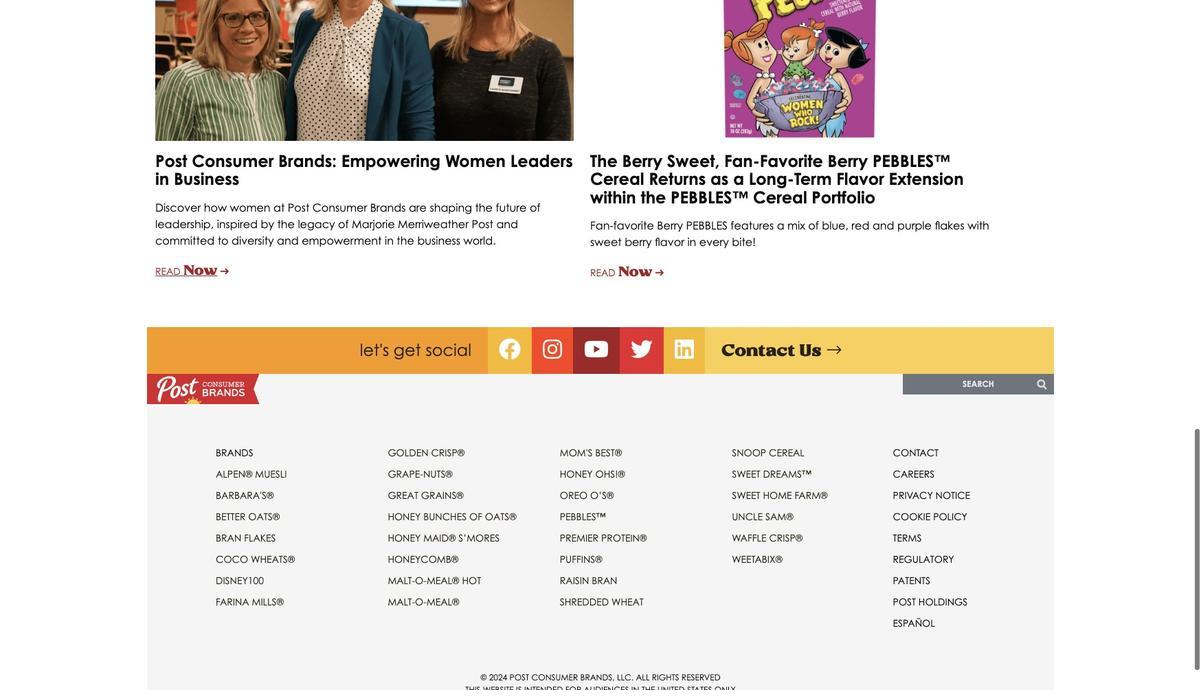 Task type: describe. For each thing, give the bounding box(es) containing it.
better oats®
[[216, 509, 280, 521]]

Search text field
[[903, 373, 1054, 393]]

grains®
[[421, 488, 464, 500]]

berry pebbles cereal box image
[[590, 0, 1009, 139]]

of right future
[[530, 199, 540, 213]]

honey maid® s'mores
[[388, 531, 500, 542]]

bite!
[[732, 234, 756, 247]]

diversity
[[232, 232, 274, 246]]

reserved
[[682, 671, 721, 681]]

weetabix®
[[732, 552, 783, 564]]

women
[[230, 199, 270, 213]]

honeycomb®
[[388, 552, 459, 564]]

legacy
[[298, 216, 335, 229]]

contact for contact us
[[722, 340, 796, 358]]

patents
[[893, 573, 931, 585]]

honey maid® s'mores link
[[388, 531, 500, 542]]

alpen® muesli
[[216, 467, 287, 478]]

now for business
[[183, 261, 218, 276]]

sweet for sweet dreams™
[[732, 467, 760, 478]]

the inside the berry sweet, fan-favorite berry pebbles™ cereal returns as a long-term flavor extension within the pebbles™ cereal portfolio
[[641, 185, 666, 206]]

meal® for malt-o-meal® hot
[[427, 573, 459, 585]]

alpen® muesli link
[[216, 467, 287, 478]]

honey ohs!® link
[[560, 467, 625, 478]]

consumer inside post consumer brands: empowering women leaders in business
[[192, 149, 274, 170]]

mom's
[[560, 445, 593, 457]]

cookie policy
[[893, 509, 968, 521]]

read now for post consumer brands: empowering women leaders in business
[[155, 261, 218, 276]]

empowerment
[[302, 232, 382, 246]]

snoop cereal link
[[732, 445, 805, 457]]

berry
[[625, 234, 652, 247]]

empowering
[[341, 149, 441, 170]]

meal® for malt-o-meal®
[[427, 595, 459, 606]]

best®
[[595, 445, 622, 457]]

sweet dreams™ link
[[732, 467, 812, 478]]

terms
[[893, 531, 922, 542]]

purple
[[898, 217, 932, 231]]

farina
[[216, 595, 249, 606]]

coco wheats®
[[216, 552, 295, 564]]

barbara's®
[[216, 488, 274, 500]]

brands:
[[278, 149, 337, 170]]

llc.
[[617, 671, 634, 681]]

of inside fan-favorite berry pebbles features a mix of blue, red and purple flakes with sweet berry flavor in every bite!
[[808, 217, 819, 231]]

discover how women at post consumer brands are shaping the future of leadership, inspired by the legacy of marjorie merriweather post and committed to diversity and empowerment in the business world.
[[155, 199, 540, 246]]

all
[[636, 671, 650, 681]]

0 vertical spatial bran
[[216, 531, 241, 542]]

shredded
[[560, 595, 609, 606]]

premier protein®
[[560, 531, 647, 542]]

honey bunches of oats® link
[[388, 509, 517, 521]]

post down patents
[[893, 595, 916, 606]]

contact link
[[893, 445, 939, 457]]

post consumer brands image
[[147, 373, 259, 403]]

of up empowerment on the left of page
[[338, 216, 349, 229]]

inspired
[[217, 216, 258, 229]]

0 horizontal spatial pebbles™
[[560, 509, 606, 521]]

of up s'mores
[[469, 509, 482, 521]]

0 vertical spatial pebbles™
[[873, 149, 951, 170]]

committed
[[155, 232, 215, 246]]

instagram image
[[543, 341, 562, 357]]

ohs!®
[[596, 467, 625, 478]]

berry right 'the'
[[622, 149, 663, 170]]

us
[[799, 340, 822, 358]]

portfolio
[[812, 185, 876, 206]]

alpen®
[[216, 467, 253, 478]]

brands inside the discover how women at post consumer brands are shaping the future of leadership, inspired by the legacy of marjorie merriweather post and committed to diversity and empowerment in the business world.
[[370, 199, 406, 213]]

social
[[426, 339, 471, 359]]

sweet
[[590, 234, 622, 247]]

bran flakes link
[[216, 531, 276, 542]]

uncle
[[732, 509, 763, 521]]

pebbles
[[686, 217, 728, 231]]

sweet dreams™
[[732, 467, 812, 478]]

contact for contact link
[[893, 445, 939, 457]]

barbara's® link
[[216, 488, 274, 500]]

shredded wheat link
[[560, 595, 644, 606]]

leadership,
[[155, 216, 214, 229]]

1 horizontal spatial and
[[496, 216, 518, 229]]

puffins® link
[[560, 552, 603, 564]]

malt-o-meal®
[[388, 595, 459, 606]]

better
[[216, 509, 246, 521]]

merriweather
[[398, 216, 469, 229]]

honey for honey bunches of oats®
[[388, 509, 421, 521]]

muesli
[[255, 467, 287, 478]]

mills®
[[252, 595, 284, 606]]

malt- for malt-o-meal® hot
[[388, 573, 415, 585]]

2 vertical spatial consumer
[[532, 671, 578, 681]]

español
[[893, 616, 935, 628]]

maid®
[[423, 531, 456, 542]]

coco wheats® link
[[216, 552, 295, 564]]

1 vertical spatial bran
[[592, 573, 617, 585]]

flakes
[[244, 531, 276, 542]]

honey ohs!®
[[560, 467, 625, 478]]

long arrow right image inside the contact us link
[[827, 341, 841, 357]]

at
[[274, 199, 285, 213]]

oreo
[[560, 488, 588, 500]]

a inside fan-favorite berry pebbles features a mix of blue, red and purple flakes with sweet berry flavor in every bite!
[[777, 217, 785, 231]]

the down at on the left
[[277, 216, 295, 229]]

berry inside fan-favorite berry pebbles features a mix of blue, red and purple flakes with sweet berry flavor in every bite!
[[657, 217, 683, 231]]

berry up portfolio
[[828, 149, 868, 170]]

holdings
[[919, 595, 968, 606]]

malt-o-meal® hot link
[[388, 573, 481, 585]]

red
[[852, 217, 870, 231]]

protein®
[[601, 531, 647, 542]]

1 vertical spatial pebbles™
[[671, 185, 749, 206]]

careers
[[893, 467, 935, 478]]

the left future
[[475, 199, 493, 213]]

flakes
[[935, 217, 965, 231]]

brands,
[[580, 671, 615, 681]]

flavor
[[837, 167, 884, 188]]

honeycomb® link
[[388, 552, 459, 564]]

dreams™
[[763, 467, 812, 478]]

regulatory link
[[893, 552, 954, 564]]

in inside post consumer brands: empowering women leaders in business
[[155, 167, 169, 188]]

post right at on the left
[[288, 199, 310, 213]]



Task type: locate. For each thing, give the bounding box(es) containing it.
read down committed
[[155, 264, 181, 275]]

1 horizontal spatial consumer
[[313, 199, 367, 213]]

1 vertical spatial meal®
[[427, 595, 459, 606]]

pebbles™ link
[[560, 509, 606, 521]]

1 horizontal spatial pebbles™
[[671, 185, 749, 206]]

fan- up sweet
[[590, 217, 614, 231]]

1 vertical spatial consumer
[[313, 199, 367, 213]]

every
[[699, 234, 729, 247]]

farina mills® link
[[216, 595, 284, 606]]

o's®
[[590, 488, 614, 500]]

post right 2024
[[510, 671, 529, 681]]

fan- inside the berry sweet, fan-favorite berry pebbles™ cereal returns as a long-term flavor extension within the pebbles™ cereal portfolio
[[724, 149, 760, 170]]

privacy notice link
[[893, 488, 970, 500]]

0 vertical spatial malt-
[[388, 573, 415, 585]]

snoop
[[732, 445, 766, 457]]

read now for the berry sweet, fan-favorite berry pebbles™ cereal returns as a long-term flavor extension within the pebbles™ cereal portfolio
[[590, 263, 653, 278]]

honey for honey ohs!®
[[560, 467, 593, 478]]

1 horizontal spatial oats®
[[485, 509, 517, 521]]

0 horizontal spatial brands
[[216, 445, 253, 457]]

malt-
[[388, 573, 415, 585], [388, 595, 415, 606]]

2 horizontal spatial consumer
[[532, 671, 578, 681]]

long arrow right image
[[220, 266, 229, 275], [827, 341, 841, 357]]

fan-favorite berry pebbles features a mix of blue, red and purple flakes with sweet berry flavor in every bite!
[[590, 217, 990, 247]]

the down the merriweather at top
[[397, 232, 414, 246]]

with
[[968, 217, 990, 231]]

malt- for malt-o-meal®
[[388, 595, 415, 606]]

1 horizontal spatial in
[[385, 232, 394, 246]]

1 horizontal spatial read
[[590, 265, 616, 277]]

1 o- from the top
[[415, 573, 427, 585]]

and right red
[[873, 217, 895, 231]]

and down future
[[496, 216, 518, 229]]

2 o- from the top
[[415, 595, 427, 606]]

1 meal® from the top
[[427, 573, 459, 585]]

post inside post consumer brands: empowering women leaders in business
[[155, 149, 187, 170]]

disney100 link
[[216, 573, 264, 585]]

1 vertical spatial a
[[777, 217, 785, 231]]

0 vertical spatial brands
[[370, 199, 406, 213]]

consumer inside the discover how women at post consumer brands are shaping the future of leadership, inspired by the legacy of marjorie merriweather post and committed to diversity and empowerment in the business world.
[[313, 199, 367, 213]]

0 horizontal spatial now
[[183, 261, 218, 276]]

now down committed
[[183, 261, 218, 276]]

post up the discover
[[155, 149, 187, 170]]

0 horizontal spatial crisp®
[[431, 445, 465, 457]]

1 horizontal spatial crisp®
[[769, 531, 803, 542]]

and
[[496, 216, 518, 229], [873, 217, 895, 231], [277, 232, 299, 246]]

wheat
[[612, 595, 644, 606]]

meal® left hot at left bottom
[[427, 573, 459, 585]]

blue,
[[822, 217, 849, 231]]

1 horizontal spatial read now
[[590, 263, 653, 278]]

consumer left brands,
[[532, 671, 578, 681]]

brands up alpen®
[[216, 445, 253, 457]]

discover
[[155, 199, 201, 213]]

honey
[[560, 467, 593, 478], [388, 509, 421, 521]]

1 horizontal spatial bran
[[592, 573, 617, 585]]

1 vertical spatial brands
[[216, 445, 253, 457]]

grape-nuts®
[[388, 467, 453, 478]]

in down marjorie
[[385, 232, 394, 246]]

the
[[641, 185, 666, 206], [475, 199, 493, 213], [277, 216, 295, 229], [397, 232, 414, 246]]

bran flakes
[[216, 531, 276, 542]]

rights
[[652, 671, 679, 681]]

post consumer brands link
[[147, 373, 259, 403]]

0 vertical spatial meal®
[[427, 573, 459, 585]]

post up world.
[[472, 216, 493, 229]]

0 horizontal spatial oats®
[[248, 509, 280, 521]]

malt-o-meal® link
[[388, 595, 459, 606]]

great
[[388, 488, 418, 500]]

malt- down honeycomb®
[[388, 573, 415, 585]]

1 vertical spatial malt-
[[388, 595, 415, 606]]

the up favorite
[[641, 185, 666, 206]]

in up the discover
[[155, 167, 169, 188]]

read for the berry sweet, fan-favorite berry pebbles™ cereal returns as a long-term flavor extension within the pebbles™ cereal portfolio
[[590, 265, 616, 277]]

pebbles™ up purple
[[873, 149, 951, 170]]

crisp® up nuts®
[[431, 445, 465, 457]]

1 vertical spatial fan-
[[590, 217, 614, 231]]

1 vertical spatial honey
[[388, 509, 421, 521]]

mom's best® link
[[560, 445, 622, 457]]

2024
[[489, 671, 507, 681]]

0 vertical spatial a
[[733, 167, 744, 188]]

farina mills®
[[216, 595, 284, 606]]

honey up honey
[[388, 509, 421, 521]]

flavor
[[655, 234, 684, 247]]

consumer up women
[[192, 149, 274, 170]]

pebbles™
[[873, 149, 951, 170], [671, 185, 749, 206], [560, 509, 606, 521]]

0 vertical spatial honey
[[560, 467, 593, 478]]

1 vertical spatial contact
[[893, 445, 939, 457]]

raisin
[[560, 573, 589, 585]]

contact us link
[[722, 340, 841, 358]]

in inside fan-favorite berry pebbles features a mix of blue, red and purple flakes with sweet berry flavor in every bite!
[[688, 234, 696, 247]]

1 horizontal spatial honey
[[560, 467, 593, 478]]

bran down better
[[216, 531, 241, 542]]

cereal up favorite
[[590, 167, 644, 188]]

berry up flavor
[[657, 217, 683, 231]]

disney100
[[216, 573, 264, 585]]

fan- right sweet,
[[724, 149, 760, 170]]

regulatory
[[893, 552, 954, 564]]

now left long arrow right icon in the right of the page
[[618, 263, 653, 278]]

0 horizontal spatial a
[[733, 167, 744, 188]]

sam®
[[766, 509, 794, 521]]

policy
[[933, 509, 968, 521]]

in inside the discover how women at post consumer brands are shaping the future of leadership, inspired by the legacy of marjorie merriweather post and committed to diversity and empowerment in the business world.
[[385, 232, 394, 246]]

the
[[590, 149, 618, 170]]

©
[[481, 671, 487, 681]]

and inside fan-favorite berry pebbles features a mix of blue, red and purple flakes with sweet berry flavor in every bite!
[[873, 217, 895, 231]]

1 vertical spatial o-
[[415, 595, 427, 606]]

1 vertical spatial sweet
[[732, 488, 760, 500]]

business
[[174, 167, 239, 188]]

1 oats® from the left
[[248, 509, 280, 521]]

1 vertical spatial long arrow right image
[[827, 341, 841, 357]]

o- down malt-o-meal® hot link
[[415, 595, 427, 606]]

waffle crisp®
[[732, 531, 803, 542]]

1 horizontal spatial a
[[777, 217, 785, 231]]

pebbles™ up premier
[[560, 509, 606, 521]]

sweet for sweet home farm®
[[732, 488, 760, 500]]

1 horizontal spatial now
[[618, 263, 653, 278]]

o- down the 'honeycomb®' link
[[415, 573, 427, 585]]

brands link
[[216, 445, 253, 457]]

0 vertical spatial fan-
[[724, 149, 760, 170]]

consumer up legacy
[[313, 199, 367, 213]]

cereal up mix
[[753, 185, 807, 206]]

0 horizontal spatial contact
[[722, 340, 796, 358]]

0 vertical spatial consumer
[[192, 149, 274, 170]]

honey down mom's
[[560, 467, 593, 478]]

uncle sam®
[[732, 509, 794, 521]]

crisp® down sam®
[[769, 531, 803, 542]]

crisp® for waffle crisp®
[[769, 531, 803, 542]]

brands up marjorie
[[370, 199, 406, 213]]

0 horizontal spatial fan-
[[590, 217, 614, 231]]

honey bunches of oats®
[[388, 509, 517, 521]]

o- for malt-o-meal®
[[415, 595, 427, 606]]

sweet down snoop
[[732, 467, 760, 478]]

crisp® for golden crisp®
[[431, 445, 465, 457]]

2 horizontal spatial pebbles™
[[873, 149, 951, 170]]

post consumer brands women leaders at the minnesota chamber of commerce women in business conference image
[[155, 0, 574, 139]]

cereal up dreams™
[[769, 445, 805, 457]]

meal®
[[427, 573, 459, 585], [427, 595, 459, 606]]

1 horizontal spatial fan-
[[724, 149, 760, 170]]

raisin bran link
[[560, 573, 617, 585]]

in right flavor
[[688, 234, 696, 247]]

coco
[[216, 552, 248, 564]]

grape-
[[388, 467, 423, 478]]

read for post consumer brands: empowering women leaders in business
[[155, 264, 181, 275]]

malt-o-meal® hot
[[388, 573, 481, 585]]

0 vertical spatial sweet
[[732, 467, 760, 478]]

a inside the berry sweet, fan-favorite berry pebbles™ cereal returns as a long-term flavor extension within the pebbles™ cereal portfolio
[[733, 167, 744, 188]]

2 oats® from the left
[[485, 509, 517, 521]]

oats® up s'mores
[[485, 509, 517, 521]]

terms link
[[893, 531, 922, 542]]

1 horizontal spatial long arrow right image
[[827, 341, 841, 357]]

home
[[763, 488, 792, 500]]

consumer
[[192, 149, 274, 170], [313, 199, 367, 213], [532, 671, 578, 681]]

favorite
[[760, 149, 823, 170]]

malt- down malt-o-meal® hot link
[[388, 595, 415, 606]]

0 horizontal spatial and
[[277, 232, 299, 246]]

meal® down malt-o-meal® hot link
[[427, 595, 459, 606]]

2 horizontal spatial in
[[688, 234, 696, 247]]

0 horizontal spatial consumer
[[192, 149, 274, 170]]

0 vertical spatial long arrow right image
[[220, 266, 229, 275]]

1 horizontal spatial contact
[[893, 445, 939, 457]]

of right mix
[[808, 217, 819, 231]]

sweet up uncle
[[732, 488, 760, 500]]

0 horizontal spatial read now
[[155, 261, 218, 276]]

0 horizontal spatial read
[[155, 264, 181, 275]]

0 horizontal spatial long arrow right image
[[220, 266, 229, 275]]

contact left us
[[722, 340, 796, 358]]

contact up careers link
[[893, 445, 939, 457]]

1 sweet from the top
[[732, 467, 760, 478]]

by
[[261, 216, 274, 229]]

to
[[218, 232, 229, 246]]

term
[[794, 167, 832, 188]]

fan- inside fan-favorite berry pebbles features a mix of blue, red and purple flakes with sweet berry flavor in every bite!
[[590, 217, 614, 231]]

read now
[[155, 261, 218, 276], [590, 263, 653, 278]]

features
[[731, 217, 774, 231]]

read
[[155, 264, 181, 275], [590, 265, 616, 277]]

o- for malt-o-meal® hot
[[415, 573, 427, 585]]

better oats® link
[[216, 509, 280, 521]]

2 vertical spatial pebbles™
[[560, 509, 606, 521]]

and down legacy
[[277, 232, 299, 246]]

premier protein® link
[[560, 531, 647, 542]]

2 horizontal spatial and
[[873, 217, 895, 231]]

linkedin image
[[675, 341, 694, 357]]

shredded wheat
[[560, 595, 644, 606]]

1 malt- from the top
[[388, 573, 415, 585]]

post consumer brands: empowering women leaders in business
[[155, 149, 573, 188]]

berry
[[622, 149, 663, 170], [828, 149, 868, 170], [657, 217, 683, 231]]

sweet
[[732, 467, 760, 478], [732, 488, 760, 500]]

long arrow right image down the to
[[220, 266, 229, 275]]

read now down committed
[[155, 261, 218, 276]]

0 vertical spatial o-
[[415, 573, 427, 585]]

privacy
[[893, 488, 933, 500]]

sweet home farm® link
[[732, 488, 828, 500]]

0 vertical spatial crisp®
[[431, 445, 465, 457]]

future
[[496, 199, 527, 213]]

pebbles™ up pebbles
[[671, 185, 749, 206]]

s'mores
[[459, 531, 500, 542]]

1 vertical spatial crisp®
[[769, 531, 803, 542]]

0 vertical spatial contact
[[722, 340, 796, 358]]

1 horizontal spatial brands
[[370, 199, 406, 213]]

privacy notice
[[893, 488, 970, 500]]

long arrow right image right us
[[827, 341, 841, 357]]

long arrow right image
[[655, 267, 664, 277]]

bran up "shredded wheat" link
[[592, 573, 617, 585]]

business
[[417, 232, 460, 246]]

a left mix
[[777, 217, 785, 231]]

premier
[[560, 531, 599, 542]]

oats® up the flakes
[[248, 509, 280, 521]]

of
[[530, 199, 540, 213], [338, 216, 349, 229], [808, 217, 819, 231], [469, 509, 482, 521]]

2 malt- from the top
[[388, 595, 415, 606]]

a right as
[[733, 167, 744, 188]]

golden
[[388, 445, 429, 457]]

0 horizontal spatial bran
[[216, 531, 241, 542]]

0 horizontal spatial in
[[155, 167, 169, 188]]

marjorie
[[352, 216, 395, 229]]

read now down sweet
[[590, 263, 653, 278]]

now for cereal
[[618, 263, 653, 278]]

post holdings
[[893, 595, 968, 606]]

2 meal® from the top
[[427, 595, 459, 606]]

read down sweet
[[590, 265, 616, 277]]

favorite
[[614, 217, 654, 231]]

mix
[[788, 217, 805, 231]]

are
[[409, 199, 427, 213]]

2 sweet from the top
[[732, 488, 760, 500]]

extension
[[889, 167, 964, 188]]

golden crisp® link
[[388, 445, 465, 457]]

how
[[204, 199, 227, 213]]

careers link
[[893, 467, 935, 478]]

0 horizontal spatial honey
[[388, 509, 421, 521]]



Task type: vqa. For each thing, say whether or not it's contained in the screenshot.
the right Learn More
no



